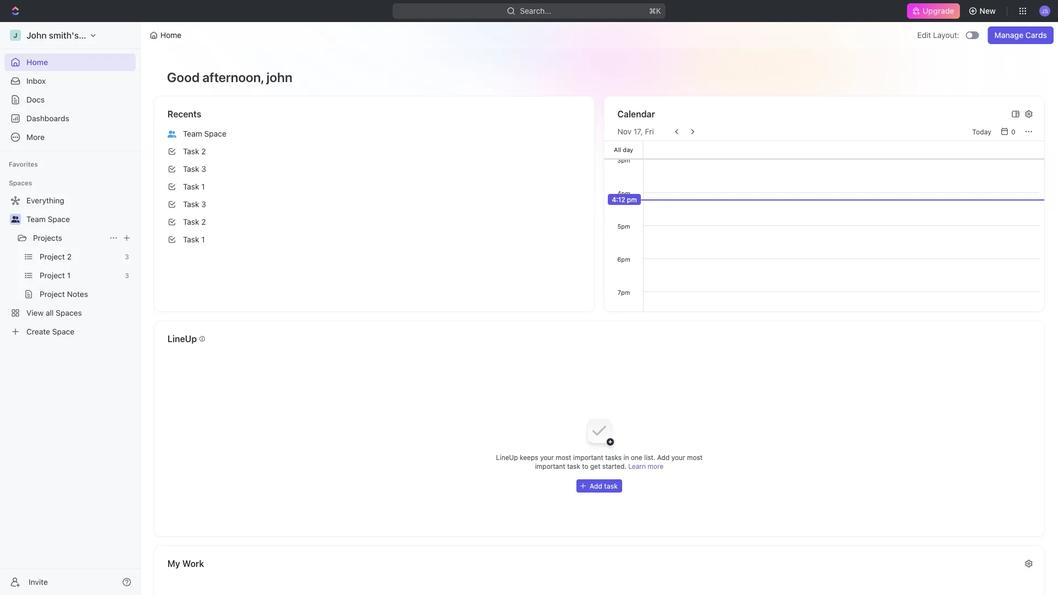 Task type: locate. For each thing, give the bounding box(es) containing it.
0 vertical spatial add
[[657, 454, 670, 461]]

1 task 3 from the top
[[183, 165, 206, 174]]

important up to
[[573, 454, 603, 461]]

1 vertical spatial task 3
[[183, 200, 206, 209]]

0 horizontal spatial task
[[567, 462, 580, 470]]

‎task for ‎task 2
[[183, 217, 199, 227]]

in
[[624, 454, 629, 461]]

2 vertical spatial 1
[[67, 271, 70, 280]]

2 inside 'link'
[[67, 252, 72, 261]]

task left to
[[567, 462, 580, 470]]

1 most from the left
[[556, 454, 571, 461]]

1 horizontal spatial lineup
[[496, 454, 518, 461]]

1 horizontal spatial your
[[672, 454, 685, 461]]

good
[[167, 69, 200, 85]]

home up good
[[160, 31, 181, 40]]

1 task from the top
[[183, 147, 199, 156]]

upgrade link
[[907, 3, 960, 19]]

lineup for lineup keeps your most important tasks in one list. add your most important task to get started.
[[496, 454, 518, 461]]

1 project from the top
[[40, 252, 65, 261]]

1 vertical spatial team
[[26, 215, 46, 224]]

2 your from the left
[[672, 454, 685, 461]]

1 vertical spatial task 3 link
[[163, 196, 586, 213]]

1 horizontal spatial task
[[604, 482, 618, 490]]

task
[[183, 147, 199, 156], [183, 165, 199, 174], [183, 182, 199, 191], [183, 200, 199, 209]]

most
[[556, 454, 571, 461], [687, 454, 703, 461]]

recents
[[168, 109, 201, 119]]

3
[[201, 165, 206, 174], [201, 200, 206, 209], [125, 253, 129, 261], [125, 272, 129, 279]]

1 ‎task from the top
[[183, 217, 199, 227]]

0 vertical spatial home
[[160, 31, 181, 40]]

team space link up projects link
[[26, 211, 133, 228]]

tree inside sidebar navigation
[[4, 192, 136, 341]]

project 1 link
[[40, 267, 120, 284]]

lineup
[[168, 334, 197, 344], [496, 454, 518, 461]]

0 vertical spatial task 3 link
[[163, 160, 586, 178]]

project up project 1
[[40, 252, 65, 261]]

projects
[[33, 233, 62, 242]]

team inside tree
[[26, 215, 46, 224]]

important down the keeps
[[535, 462, 565, 470]]

task 3
[[183, 165, 206, 174], [183, 200, 206, 209]]

1 vertical spatial team space link
[[26, 211, 133, 228]]

upgrade
[[923, 6, 954, 15]]

1 horizontal spatial user group image
[[168, 131, 176, 138]]

learn more link
[[628, 462, 664, 470]]

1 vertical spatial 2
[[201, 217, 206, 227]]

today button
[[968, 125, 996, 138]]

0 horizontal spatial lineup
[[168, 334, 197, 344]]

invite
[[29, 578, 48, 587]]

task 3 link
[[163, 160, 586, 178], [163, 196, 586, 213]]

1 vertical spatial user group image
[[11, 216, 20, 223]]

0 horizontal spatial most
[[556, 454, 571, 461]]

your right the keeps
[[540, 454, 554, 461]]

dashboards
[[26, 114, 69, 123]]

1 horizontal spatial most
[[687, 454, 703, 461]]

6pm
[[617, 256, 630, 263]]

most right list.
[[687, 454, 703, 461]]

space down view all spaces link
[[52, 327, 74, 336]]

0 vertical spatial team space link
[[163, 125, 586, 143]]

4pm
[[617, 190, 630, 197]]

team
[[183, 129, 202, 138], [26, 215, 46, 224]]

0 vertical spatial spaces
[[9, 179, 32, 187]]

space down everything link
[[48, 215, 70, 224]]

0 vertical spatial important
[[573, 454, 603, 461]]

1 horizontal spatial team space link
[[163, 125, 586, 143]]

new
[[980, 6, 996, 15]]

1 down ‎task 2
[[201, 235, 205, 244]]

0 vertical spatial lineup
[[168, 334, 197, 344]]

0 vertical spatial user group image
[[168, 131, 176, 138]]

0 vertical spatial project
[[40, 252, 65, 261]]

team space
[[183, 129, 226, 138], [26, 215, 70, 224]]

0 vertical spatial ‎task
[[183, 217, 199, 227]]

task 3 link up '‎task 2' link
[[163, 160, 586, 178]]

0 horizontal spatial user group image
[[11, 216, 20, 223]]

2 project from the top
[[40, 271, 65, 280]]

2 task from the top
[[183, 165, 199, 174]]

more button
[[4, 128, 136, 146]]

task 2
[[183, 147, 206, 156]]

edit layout:
[[917, 31, 959, 40]]

project up view all spaces
[[40, 290, 65, 299]]

user group image inside sidebar navigation
[[11, 216, 20, 223]]

view
[[26, 308, 44, 317]]

1 horizontal spatial add
[[657, 454, 670, 461]]

1 inside tree
[[67, 271, 70, 280]]

0 vertical spatial 1
[[201, 182, 205, 191]]

nov
[[618, 127, 632, 136]]

team space up projects
[[26, 215, 70, 224]]

3 up ‎task 2
[[201, 200, 206, 209]]

john
[[267, 69, 292, 85]]

add task
[[590, 482, 618, 490]]

0 horizontal spatial spaces
[[9, 179, 32, 187]]

0 horizontal spatial add
[[590, 482, 602, 490]]

space
[[204, 129, 226, 138], [48, 215, 70, 224], [52, 327, 74, 336]]

view all spaces
[[26, 308, 82, 317]]

0 vertical spatial 2
[[201, 147, 206, 156]]

1 horizontal spatial home
[[160, 31, 181, 40]]

‎task inside '‎task 2' link
[[183, 217, 199, 227]]

team space link up the task 1 link
[[163, 125, 586, 143]]

all
[[46, 308, 54, 317]]

‎task down ‎task 2
[[183, 235, 199, 244]]

1 vertical spatial spaces
[[56, 308, 82, 317]]

tree
[[4, 192, 136, 341]]

1 for ‎task 1
[[201, 235, 205, 244]]

spaces up create space link at bottom
[[56, 308, 82, 317]]

task down the started.
[[604, 482, 618, 490]]

lineup inside lineup keeps your most important tasks in one list. add your most important task to get started.
[[496, 454, 518, 461]]

most right the keeps
[[556, 454, 571, 461]]

1 vertical spatial important
[[535, 462, 565, 470]]

pm
[[627, 196, 637, 203]]

learn
[[628, 462, 646, 470]]

notes
[[67, 290, 88, 299]]

john smith's workspace
[[26, 30, 127, 41]]

new button
[[964, 2, 1002, 20]]

0 vertical spatial team space
[[183, 129, 226, 138]]

4 task from the top
[[183, 200, 199, 209]]

0 vertical spatial space
[[204, 129, 226, 138]]

project down project 2
[[40, 271, 65, 280]]

3 project from the top
[[40, 290, 65, 299]]

home
[[160, 31, 181, 40], [26, 58, 48, 67]]

0 vertical spatial task
[[567, 462, 580, 470]]

1 vertical spatial task
[[604, 482, 618, 490]]

add up more
[[657, 454, 670, 461]]

user group image
[[168, 131, 176, 138], [11, 216, 20, 223]]

favorites
[[9, 160, 38, 168]]

1 vertical spatial add
[[590, 482, 602, 490]]

task inside task 2 link
[[183, 147, 199, 156]]

your
[[540, 454, 554, 461], [672, 454, 685, 461]]

4:12 pm
[[612, 196, 637, 203]]

john smith's workspace, , element
[[10, 30, 21, 41]]

1 vertical spatial home
[[26, 58, 48, 67]]

‎task
[[183, 217, 199, 227], [183, 235, 199, 244]]

manage cards
[[995, 31, 1047, 40]]

0 horizontal spatial team
[[26, 215, 46, 224]]

1 horizontal spatial team space
[[183, 129, 226, 138]]

1 up project notes
[[67, 271, 70, 280]]

team space link
[[163, 125, 586, 143], [26, 211, 133, 228]]

1 horizontal spatial spaces
[[56, 308, 82, 317]]

0 vertical spatial task 3
[[183, 165, 206, 174]]

‎task up "‎task 1" at the left top of the page
[[183, 217, 199, 227]]

2 vertical spatial project
[[40, 290, 65, 299]]

projects link
[[33, 229, 105, 247]]

‎task inside '‎task 1' link
[[183, 235, 199, 244]]

0 horizontal spatial team space
[[26, 215, 70, 224]]

2 task 3 from the top
[[183, 200, 206, 209]]

2 vertical spatial space
[[52, 327, 74, 336]]

js
[[1042, 8, 1048, 14]]

‎task 1 link
[[163, 231, 586, 249]]

2 up "‎task 1" at the left top of the page
[[201, 217, 206, 227]]

create space
[[26, 327, 74, 336]]

all day
[[614, 146, 633, 153]]

add
[[657, 454, 670, 461], [590, 482, 602, 490]]

project
[[40, 252, 65, 261], [40, 271, 65, 280], [40, 290, 65, 299]]

1
[[201, 182, 205, 191], [201, 235, 205, 244], [67, 271, 70, 280]]

2 ‎task from the top
[[183, 235, 199, 244]]

1 vertical spatial team space
[[26, 215, 70, 224]]

3pm
[[617, 157, 630, 164]]

team down everything
[[26, 215, 46, 224]]

2
[[201, 147, 206, 156], [201, 217, 206, 227], [67, 252, 72, 261]]

docs link
[[4, 91, 136, 109]]

tree containing everything
[[4, 192, 136, 341]]

spaces down favorites button
[[9, 179, 32, 187]]

0 horizontal spatial home
[[26, 58, 48, 67]]

1 vertical spatial ‎task
[[183, 235, 199, 244]]

2 down projects link
[[67, 252, 72, 261]]

0 horizontal spatial your
[[540, 454, 554, 461]]

team space up the "task 2"
[[183, 129, 226, 138]]

team up the "task 2"
[[183, 129, 202, 138]]

space up the "task 2"
[[204, 129, 226, 138]]

home up inbox
[[26, 58, 48, 67]]

2 for task 2
[[201, 147, 206, 156]]

task 3 down the "task 2"
[[183, 165, 206, 174]]

1 vertical spatial project
[[40, 271, 65, 280]]

1 up ‎task 2
[[201, 182, 205, 191]]

0 vertical spatial team
[[183, 129, 202, 138]]

task
[[567, 462, 580, 470], [604, 482, 618, 490]]

2 up the task 1
[[201, 147, 206, 156]]

1 vertical spatial lineup
[[496, 454, 518, 461]]

2 vertical spatial 2
[[67, 252, 72, 261]]

your right list.
[[672, 454, 685, 461]]

task inside lineup keeps your most important tasks in one list. add your most important task to get started.
[[567, 462, 580, 470]]

more
[[26, 133, 45, 142]]

tasks
[[605, 454, 622, 461]]

0 horizontal spatial team space link
[[26, 211, 133, 228]]

1 vertical spatial 1
[[201, 235, 205, 244]]

good afternoon, john
[[167, 69, 292, 85]]

my
[[168, 559, 180, 569]]

spaces
[[9, 179, 32, 187], [56, 308, 82, 317]]

task 3 link up '‎task 1' link
[[163, 196, 586, 213]]

get
[[590, 462, 600, 470]]

add down "get" on the right bottom
[[590, 482, 602, 490]]

0 horizontal spatial important
[[535, 462, 565, 470]]

task 3 up ‎task 2
[[183, 200, 206, 209]]

manage
[[995, 31, 1024, 40]]



Task type: describe. For each thing, give the bounding box(es) containing it.
layout:
[[933, 31, 959, 40]]

task 1
[[183, 182, 205, 191]]

task 1 link
[[163, 178, 586, 196]]

17,
[[634, 127, 643, 136]]

list.
[[644, 454, 655, 461]]

one
[[631, 454, 642, 461]]

2 for project 2
[[67, 252, 72, 261]]

1 horizontal spatial important
[[573, 454, 603, 461]]

4:12
[[612, 196, 625, 203]]

‎task 1
[[183, 235, 205, 244]]

afternoon,
[[202, 69, 264, 85]]

everything
[[26, 196, 64, 205]]

project notes link
[[40, 285, 133, 303]]

work
[[182, 559, 204, 569]]

‎task 2 link
[[163, 213, 586, 231]]

1 vertical spatial space
[[48, 215, 70, 224]]

add inside lineup keeps your most important tasks in one list. add your most important task to get started.
[[657, 454, 670, 461]]

⌘k
[[649, 6, 661, 15]]

learn more
[[628, 462, 664, 470]]

0
[[1011, 128, 1016, 136]]

everything link
[[4, 192, 133, 209]]

5pm
[[617, 223, 630, 230]]

project 2
[[40, 252, 72, 261]]

2 most from the left
[[687, 454, 703, 461]]

nov 17, fri
[[618, 127, 654, 136]]

home link
[[4, 53, 136, 71]]

cards
[[1026, 31, 1047, 40]]

1 for task 1
[[201, 182, 205, 191]]

7pm
[[617, 289, 630, 296]]

lineup keeps your most important tasks in one list. add your most important task to get started.
[[496, 454, 703, 470]]

project 1
[[40, 271, 70, 280]]

fri
[[645, 127, 654, 136]]

project 2 link
[[40, 248, 120, 266]]

task inside button
[[604, 482, 618, 490]]

all
[[614, 146, 621, 153]]

project notes
[[40, 290, 88, 299]]

day
[[623, 146, 633, 153]]

project for project 1
[[40, 271, 65, 280]]

view all spaces link
[[4, 304, 133, 322]]

j
[[13, 31, 17, 39]]

edit
[[917, 31, 931, 40]]

manage cards button
[[988, 26, 1054, 44]]

smith's
[[49, 30, 79, 41]]

add task button
[[576, 479, 622, 493]]

inbox link
[[4, 72, 136, 90]]

3 up project notes 'link'
[[125, 272, 129, 279]]

lineup for lineup
[[168, 334, 197, 344]]

1 for project 1
[[67, 271, 70, 280]]

add inside button
[[590, 482, 602, 490]]

calendar
[[618, 109, 655, 119]]

3 right project 2 'link'
[[125, 253, 129, 261]]

to
[[582, 462, 588, 470]]

john
[[26, 30, 47, 41]]

3 task from the top
[[183, 182, 199, 191]]

‎task 2
[[183, 217, 206, 227]]

sidebar navigation
[[0, 22, 143, 595]]

task 2 link
[[163, 143, 586, 160]]

favorites button
[[4, 158, 42, 171]]

js button
[[1036, 2, 1054, 20]]

1 task 3 link from the top
[[163, 160, 586, 178]]

create space link
[[4, 323, 133, 341]]

nov 17, fri button
[[618, 127, 654, 136]]

2 for ‎task 2
[[201, 217, 206, 227]]

more
[[648, 462, 664, 470]]

today
[[972, 128, 991, 136]]

add task button
[[576, 479, 622, 493]]

workspace
[[81, 30, 127, 41]]

started.
[[602, 462, 627, 470]]

1 horizontal spatial team
[[183, 129, 202, 138]]

keeps
[[520, 454, 538, 461]]

0 button
[[998, 125, 1020, 138]]

1 your from the left
[[540, 454, 554, 461]]

home inside sidebar navigation
[[26, 58, 48, 67]]

project for project 2
[[40, 252, 65, 261]]

team space inside tree
[[26, 215, 70, 224]]

dashboards link
[[4, 110, 136, 127]]

docs
[[26, 95, 45, 104]]

project for project notes
[[40, 290, 65, 299]]

3 down the "task 2"
[[201, 165, 206, 174]]

spaces inside tree
[[56, 308, 82, 317]]

my work
[[168, 559, 204, 569]]

create
[[26, 327, 50, 336]]

inbox
[[26, 76, 46, 85]]

search...
[[520, 6, 551, 15]]

2 task 3 link from the top
[[163, 196, 586, 213]]

‎task for ‎task 1
[[183, 235, 199, 244]]



Task type: vqa. For each thing, say whether or not it's contained in the screenshot.
bottom Team Space, , element
no



